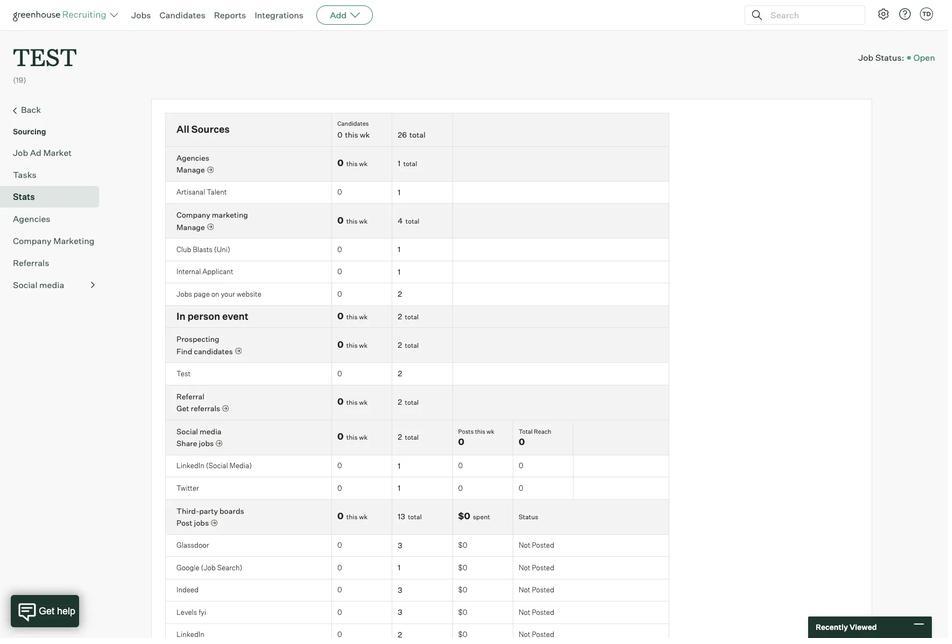 Task type: describe. For each thing, give the bounding box(es) containing it.
share jobs link
[[177, 439, 222, 449]]

reach
[[534, 428, 551, 436]]

0 this wk for referral get referrals
[[337, 397, 368, 408]]

person
[[187, 311, 220, 322]]

third-party boards link
[[177, 507, 244, 516]]

media)
[[230, 462, 252, 470]]

in person event
[[177, 311, 248, 322]]

applicant
[[202, 268, 233, 276]]

media for social media share jobs
[[200, 427, 221, 436]]

blasts
[[193, 245, 213, 254]]

candidates
[[194, 347, 233, 356]]

agencies for agencies manage
[[177, 153, 209, 162]]

party
[[199, 507, 218, 516]]

not posted for levels fyi
[[519, 608, 554, 617]]

5 2 from the top
[[398, 398, 402, 407]]

0 inside posts this wk 0
[[458, 437, 464, 448]]

0 this wk for third-party boards post jobs
[[337, 511, 368, 522]]

social media share jobs
[[177, 427, 221, 448]]

wk inside posts this wk 0
[[487, 428, 494, 436]]

3 link for indeed
[[398, 586, 402, 595]]

club
[[177, 245, 191, 254]]

google (job search)
[[177, 564, 242, 572]]

post
[[177, 519, 192, 528]]

1 link for (social
[[398, 462, 401, 471]]

reports link
[[214, 10, 246, 20]]

third-
[[177, 507, 199, 516]]

this for company marketing manage
[[346, 217, 358, 225]]

3 2 link from the top
[[398, 341, 402, 350]]

stats link
[[13, 190, 95, 203]]

0 vertical spatial social media link
[[13, 279, 95, 291]]

club blasts (uni)
[[177, 245, 230, 254]]

open
[[914, 52, 935, 63]]

posted for indeed
[[532, 586, 554, 595]]

0 this wk for agencies manage
[[337, 158, 368, 169]]

referral link
[[177, 392, 204, 401]]

tasks
[[13, 169, 37, 180]]

social for social media
[[13, 280, 37, 290]]

back
[[21, 104, 41, 115]]

job ad market
[[13, 147, 72, 158]]

configure image
[[877, 8, 890, 20]]

prospecting link
[[177, 335, 219, 344]]

3 link for glassdoor
[[398, 541, 402, 550]]

total
[[519, 428, 533, 436]]

all
[[177, 123, 189, 135]]

1 vertical spatial social media link
[[177, 427, 221, 436]]

this inside posts this wk 0
[[475, 428, 485, 436]]

test
[[177, 369, 191, 378]]

this for third-party boards post jobs
[[346, 514, 358, 522]]

company for company marketing manage
[[177, 210, 210, 220]]

5 2 link from the top
[[398, 398, 402, 407]]

this for prospecting find candidates
[[346, 342, 358, 350]]

0 inside total reach 0
[[519, 437, 525, 448]]

internal applicant
[[177, 268, 233, 276]]

ad
[[30, 147, 41, 158]]

1 2 total from the top
[[398, 312, 419, 321]]

jobs inside social media share jobs
[[199, 439, 214, 448]]

jobs page on your website
[[177, 290, 261, 298]]

google
[[177, 564, 199, 572]]

not for levels fyi
[[519, 608, 530, 617]]

total for prospecting find candidates
[[405, 342, 419, 350]]

total for social media share jobs
[[405, 434, 419, 442]]

sourcing
[[13, 127, 46, 136]]

0 horizontal spatial agencies link
[[13, 212, 95, 225]]

website
[[237, 290, 261, 298]]

1 for talent
[[398, 188, 401, 197]]

wk for referral get referrals
[[359, 399, 368, 407]]

1 2 link from the top
[[398, 290, 402, 299]]

company marketing manage
[[177, 210, 248, 232]]

Search text field
[[768, 7, 855, 23]]

6 2 link from the top
[[398, 433, 402, 442]]

13 total
[[398, 512, 422, 522]]

levels
[[177, 608, 197, 617]]

not posted for google (job search)
[[519, 564, 554, 572]]

marketing
[[212, 210, 248, 220]]

candidates 0 this wk
[[337, 120, 370, 139]]

glassdoor
[[177, 541, 209, 550]]

3 for levels fyi
[[398, 608, 402, 617]]

all sources
[[177, 123, 230, 135]]

manage link for manage
[[177, 165, 213, 175]]

posted for glassdoor
[[532, 541, 554, 550]]

not posted for indeed
[[519, 586, 554, 595]]

get
[[177, 404, 189, 413]]

0 link
[[337, 130, 342, 139]]

reports
[[214, 10, 246, 20]]

add
[[330, 10, 347, 20]]

tasks link
[[13, 168, 95, 181]]

manage link for marketing
[[177, 222, 213, 233]]

manage inside agencies manage
[[177, 165, 205, 174]]

total for company marketing manage
[[406, 217, 419, 225]]

post jobs link
[[177, 518, 217, 529]]

total for referral get referrals
[[405, 399, 419, 407]]

6 1 link from the top
[[398, 484, 401, 493]]

twitter
[[177, 484, 199, 493]]

referrals
[[13, 258, 49, 268]]

0 vertical spatial agencies link
[[177, 153, 209, 162]]

wk for third-party boards post jobs
[[359, 514, 368, 522]]

test link
[[13, 30, 77, 75]]

jobs for jobs
[[131, 10, 151, 20]]

wk for social media share jobs
[[359, 434, 368, 442]]

candidates link
[[160, 10, 205, 20]]

(social
[[206, 462, 228, 470]]

referrals link
[[13, 256, 95, 269]]

sources
[[191, 123, 230, 135]]

wk inside candidates 0 this wk
[[360, 130, 370, 139]]

search)
[[217, 564, 242, 572]]

wk for agencies manage
[[359, 160, 368, 168]]

recently viewed
[[816, 623, 877, 632]]

(job
[[201, 564, 216, 572]]

0 inside candidates 0 this wk
[[337, 130, 342, 139]]

fyi
[[199, 608, 206, 617]]

social media
[[13, 280, 64, 290]]

media for social media
[[39, 280, 64, 290]]

jobs link
[[131, 10, 151, 20]]

get referrals link
[[177, 404, 229, 414]]

integrations link
[[255, 10, 304, 20]]

26
[[398, 130, 407, 139]]

1 for (job
[[398, 563, 401, 573]]

prospecting
[[177, 335, 219, 344]]

back link
[[13, 103, 95, 117]]

$0 for indeed
[[458, 586, 467, 595]]

26 total
[[398, 130, 426, 139]]

1 $0 from the top
[[458, 511, 470, 522]]

1 link for (job
[[398, 563, 401, 573]]

1 for applicant
[[398, 267, 401, 276]]

job status:
[[858, 52, 904, 63]]

in
[[177, 311, 185, 322]]

referral
[[177, 392, 204, 401]]



Task type: locate. For each thing, give the bounding box(es) containing it.
jobs right share
[[199, 439, 214, 448]]

4 $0 from the top
[[458, 586, 467, 595]]

candidates
[[160, 10, 205, 20], [337, 120, 369, 127]]

media down referrals link
[[39, 280, 64, 290]]

3 2 from the top
[[398, 341, 402, 350]]

referral get referrals
[[177, 392, 220, 413]]

(uni)
[[214, 245, 230, 254]]

1 link for talent
[[398, 188, 401, 197]]

1 link for blasts
[[398, 245, 401, 254]]

$0 spent
[[458, 511, 490, 522]]

3 posted from the top
[[532, 586, 554, 595]]

1 3 link from the top
[[398, 541, 402, 550]]

posted for levels fyi
[[532, 608, 554, 617]]

1 2 from the top
[[398, 290, 402, 299]]

jobs left candidates "link"
[[131, 10, 151, 20]]

1 horizontal spatial social
[[177, 427, 198, 436]]

agencies for agencies
[[13, 213, 50, 224]]

1 vertical spatial agencies
[[13, 213, 50, 224]]

artisanal talent
[[177, 188, 227, 197]]

1 vertical spatial job
[[13, 147, 28, 158]]

manage link
[[177, 165, 213, 175], [177, 222, 213, 233]]

indeed
[[177, 586, 199, 595]]

3 1 link from the top
[[398, 245, 401, 254]]

candidates up 0 link
[[337, 120, 369, 127]]

1 for blasts
[[398, 245, 401, 254]]

1 vertical spatial agencies link
[[13, 212, 95, 225]]

0 this wk for prospecting find candidates
[[337, 340, 368, 350]]

2 2 link from the top
[[398, 312, 402, 321]]

total for third-party boards post jobs
[[408, 514, 422, 522]]

0 horizontal spatial company
[[13, 235, 51, 246]]

social media link
[[13, 279, 95, 291], [177, 427, 221, 436]]

your
[[221, 290, 235, 298]]

levels fyi
[[177, 608, 206, 617]]

not
[[519, 541, 530, 550], [519, 564, 530, 572], [519, 586, 530, 595], [519, 608, 530, 617]]

2 posted from the top
[[532, 564, 554, 572]]

not posted
[[519, 541, 554, 550], [519, 564, 554, 572], [519, 586, 554, 595], [519, 608, 554, 617]]

4 1 link from the top
[[398, 267, 401, 276]]

6 2 from the top
[[398, 433, 402, 442]]

social for social media share jobs
[[177, 427, 198, 436]]

agencies down stats
[[13, 213, 50, 224]]

1 link for applicant
[[398, 267, 401, 276]]

company up referrals
[[13, 235, 51, 246]]

26 link
[[398, 130, 407, 139]]

manage up club
[[177, 223, 205, 232]]

1 vertical spatial jobs
[[177, 290, 192, 298]]

0 horizontal spatial candidates
[[160, 10, 205, 20]]

$0 for glassdoor
[[458, 541, 467, 550]]

media up share jobs 'link'
[[200, 427, 221, 436]]

integrations
[[255, 10, 304, 20]]

1 not posted from the top
[[519, 541, 554, 550]]

greenhouse recruiting image
[[13, 9, 110, 22]]

2 2 from the top
[[398, 312, 402, 321]]

spent
[[473, 514, 490, 522]]

not for glassdoor
[[519, 541, 530, 550]]

1 horizontal spatial agencies link
[[177, 153, 209, 162]]

viewed
[[850, 623, 877, 632]]

agencies down all
[[177, 153, 209, 162]]

recently
[[816, 623, 848, 632]]

0 this wk
[[337, 158, 368, 169], [337, 215, 368, 226], [337, 311, 368, 322], [337, 340, 368, 350], [337, 397, 368, 408], [337, 432, 368, 443], [337, 511, 368, 522]]

1 vertical spatial media
[[200, 427, 221, 436]]

$0 for google (job search)
[[458, 564, 467, 572]]

company for company marketing
[[13, 235, 51, 246]]

agencies link down all
[[177, 153, 209, 162]]

job left "status:"
[[858, 52, 874, 63]]

3 link
[[398, 541, 402, 550], [398, 586, 402, 595], [398, 608, 402, 617]]

2 1 from the top
[[398, 188, 401, 197]]

2 2 total from the top
[[398, 341, 419, 350]]

total inside 4 total
[[406, 217, 419, 225]]

wk for prospecting find candidates
[[359, 342, 368, 350]]

jobs down 'party'
[[194, 519, 209, 528]]

7 1 link from the top
[[398, 563, 401, 573]]

total inside 1 total
[[403, 160, 417, 168]]

3 not posted from the top
[[519, 586, 554, 595]]

4 posted from the top
[[532, 608, 554, 617]]

1 3 from the top
[[398, 541, 402, 550]]

1 horizontal spatial company
[[177, 210, 210, 220]]

job left "ad"
[[13, 147, 28, 158]]

posts
[[458, 428, 474, 436]]

third-party boards post jobs
[[177, 507, 244, 528]]

3 for glassdoor
[[398, 541, 402, 550]]

social inside social media share jobs
[[177, 427, 198, 436]]

0 vertical spatial jobs
[[131, 10, 151, 20]]

0 horizontal spatial social media link
[[13, 279, 95, 291]]

7 1 from the top
[[398, 563, 401, 573]]

2 total for referral get referrals
[[398, 398, 419, 407]]

posts this wk 0
[[458, 428, 494, 448]]

2 $0 from the top
[[458, 541, 467, 550]]

this inside candidates 0 this wk
[[345, 130, 358, 139]]

4 not posted from the top
[[519, 608, 554, 617]]

2 3 link from the top
[[398, 586, 402, 595]]

market
[[43, 147, 72, 158]]

posted
[[532, 541, 554, 550], [532, 564, 554, 572], [532, 586, 554, 595], [532, 608, 554, 617]]

4 2 link from the top
[[398, 369, 402, 378]]

2 not posted from the top
[[519, 564, 554, 572]]

job for job ad market
[[13, 147, 28, 158]]

3 3 link from the top
[[398, 608, 402, 617]]

1 vertical spatial jobs
[[194, 519, 209, 528]]

not posted for glassdoor
[[519, 541, 554, 550]]

1 vertical spatial company
[[13, 235, 51, 246]]

0 vertical spatial job
[[858, 52, 874, 63]]

1 not from the top
[[519, 541, 530, 550]]

total for agencies manage
[[403, 160, 417, 168]]

this for social media share jobs
[[346, 434, 358, 442]]

0 horizontal spatial social
[[13, 280, 37, 290]]

0 horizontal spatial jobs
[[131, 10, 151, 20]]

3 2 total from the top
[[398, 398, 419, 407]]

social media link down referrals link
[[13, 279, 95, 291]]

find
[[177, 347, 192, 356]]

share
[[177, 439, 197, 448]]

2 1 link from the top
[[398, 188, 401, 197]]

1 horizontal spatial job
[[858, 52, 874, 63]]

0
[[337, 130, 342, 139], [337, 158, 344, 169], [337, 188, 342, 197], [337, 215, 344, 226], [337, 245, 342, 254], [337, 268, 342, 276], [337, 290, 342, 298], [337, 311, 344, 322], [337, 340, 344, 350], [337, 369, 342, 378], [337, 397, 344, 408], [337, 432, 344, 443], [458, 437, 464, 448], [519, 437, 525, 448], [337, 462, 342, 470], [458, 462, 463, 470], [519, 462, 523, 470], [337, 484, 342, 493], [458, 484, 463, 493], [519, 484, 523, 493], [337, 511, 344, 522], [337, 541, 342, 550], [337, 564, 342, 572], [337, 586, 342, 595], [337, 608, 342, 617]]

1 horizontal spatial agencies
[[177, 153, 209, 162]]

1 1 from the top
[[398, 159, 401, 168]]

2 manage link from the top
[[177, 222, 213, 233]]

4 link
[[398, 216, 403, 225]]

5 0 this wk from the top
[[337, 397, 368, 408]]

0 this wk for social media share jobs
[[337, 432, 368, 443]]

$0
[[458, 511, 470, 522], [458, 541, 467, 550], [458, 564, 467, 572], [458, 586, 467, 595], [458, 608, 467, 617]]

1 manage link from the top
[[177, 165, 213, 175]]

manage up artisanal
[[177, 165, 205, 174]]

candidates right jobs link
[[160, 10, 205, 20]]

4
[[398, 216, 403, 225]]

1 horizontal spatial social media link
[[177, 427, 221, 436]]

job for job status:
[[858, 52, 874, 63]]

0 vertical spatial social
[[13, 280, 37, 290]]

0 vertical spatial 3
[[398, 541, 402, 550]]

on
[[211, 290, 219, 298]]

social media link up share jobs 'link'
[[177, 427, 221, 436]]

1 vertical spatial 3
[[398, 586, 402, 595]]

this for referral get referrals
[[346, 399, 358, 407]]

3 $0 from the top
[[458, 564, 467, 572]]

1 manage from the top
[[177, 165, 205, 174]]

add button
[[316, 5, 373, 25]]

company marketing link
[[177, 210, 248, 220]]

event
[[222, 311, 248, 322]]

1 horizontal spatial jobs
[[177, 290, 192, 298]]

referrals
[[191, 404, 220, 413]]

1 for (social
[[398, 462, 401, 471]]

artisanal
[[177, 188, 205, 197]]

0 vertical spatial candidates
[[160, 10, 205, 20]]

company
[[177, 210, 210, 220], [13, 235, 51, 246]]

social up share
[[177, 427, 198, 436]]

1 horizontal spatial media
[[200, 427, 221, 436]]

company down artisanal
[[177, 210, 210, 220]]

agencies link down stats link
[[13, 212, 95, 225]]

0 vertical spatial company
[[177, 210, 210, 220]]

1 vertical spatial 3 link
[[398, 586, 402, 595]]

linkedin (social media)
[[177, 462, 252, 470]]

$0 for levels fyi
[[458, 608, 467, 617]]

manage
[[177, 165, 205, 174], [177, 223, 205, 232]]

agencies
[[177, 153, 209, 162], [13, 213, 50, 224]]

3 0 this wk from the top
[[337, 311, 368, 322]]

1 vertical spatial candidates
[[337, 120, 369, 127]]

4 0 this wk from the top
[[337, 340, 368, 350]]

not for indeed
[[519, 586, 530, 595]]

media inside social media share jobs
[[200, 427, 221, 436]]

1 horizontal spatial candidates
[[337, 120, 369, 127]]

3 1 from the top
[[398, 245, 401, 254]]

2 manage from the top
[[177, 223, 205, 232]]

3 3 from the top
[[398, 608, 402, 617]]

4 2 total from the top
[[398, 433, 419, 442]]

0 vertical spatial jobs
[[199, 439, 214, 448]]

jobs for jobs page on your website
[[177, 290, 192, 298]]

1 1 link from the top
[[398, 159, 401, 168]]

4 total
[[398, 216, 419, 225]]

0 horizontal spatial agencies
[[13, 213, 50, 224]]

5 1 from the top
[[398, 462, 401, 471]]

media
[[39, 280, 64, 290], [200, 427, 221, 436]]

1 posted from the top
[[532, 541, 554, 550]]

wk for company marketing manage
[[359, 217, 368, 225]]

manage link up artisanal
[[177, 165, 213, 175]]

(19)
[[13, 75, 26, 85]]

0 vertical spatial manage link
[[177, 165, 213, 175]]

social
[[13, 280, 37, 290], [177, 427, 198, 436]]

total reach 0
[[519, 428, 551, 448]]

status:
[[875, 52, 904, 63]]

13 link
[[398, 512, 405, 522]]

6 0 this wk from the top
[[337, 432, 368, 443]]

candidates for candidates 0 this wk
[[337, 120, 369, 127]]

linkedin
[[177, 462, 204, 470]]

candidates inside candidates 0 this wk
[[337, 120, 369, 127]]

job ad market link
[[13, 146, 95, 159]]

jobs left page
[[177, 290, 192, 298]]

company marketing link
[[13, 234, 95, 247]]

2 vertical spatial 3 link
[[398, 608, 402, 617]]

4 2 from the top
[[398, 369, 402, 378]]

0 vertical spatial manage
[[177, 165, 205, 174]]

3 link for levels fyi
[[398, 608, 402, 617]]

4 not from the top
[[519, 608, 530, 617]]

manage inside company marketing manage
[[177, 223, 205, 232]]

3
[[398, 541, 402, 550], [398, 586, 402, 595], [398, 608, 402, 617]]

2 not from the top
[[519, 564, 530, 572]]

3 not from the top
[[519, 586, 530, 595]]

posted for google (job search)
[[532, 564, 554, 572]]

1 vertical spatial manage link
[[177, 222, 213, 233]]

0 vertical spatial 3 link
[[398, 541, 402, 550]]

0 horizontal spatial media
[[39, 280, 64, 290]]

2 total
[[398, 312, 419, 321], [398, 341, 419, 350], [398, 398, 419, 407], [398, 433, 419, 442]]

3 for indeed
[[398, 586, 402, 595]]

4 1 from the top
[[398, 267, 401, 276]]

wk
[[360, 130, 370, 139], [359, 160, 368, 168], [359, 217, 368, 225], [359, 313, 368, 321], [359, 342, 368, 350], [359, 399, 368, 407], [487, 428, 494, 436], [359, 434, 368, 442], [359, 514, 368, 522]]

1 vertical spatial social
[[177, 427, 198, 436]]

2 total for social media share jobs
[[398, 433, 419, 442]]

jobs inside third-party boards post jobs
[[194, 519, 209, 528]]

2 3 from the top
[[398, 586, 402, 595]]

internal
[[177, 268, 201, 276]]

candidates for candidates
[[160, 10, 205, 20]]

0 horizontal spatial job
[[13, 147, 28, 158]]

total inside 13 total
[[408, 514, 422, 522]]

job
[[858, 52, 874, 63], [13, 147, 28, 158]]

company inside company marketing manage
[[177, 210, 210, 220]]

13
[[398, 512, 405, 522]]

6 1 from the top
[[398, 484, 401, 493]]

find candidates link
[[177, 346, 241, 357]]

2 0 this wk from the top
[[337, 215, 368, 226]]

5 $0 from the top
[[458, 608, 467, 617]]

test (19)
[[13, 41, 77, 85]]

test
[[13, 41, 77, 73]]

5 1 link from the top
[[398, 462, 401, 471]]

7 0 this wk from the top
[[337, 511, 368, 522]]

0 vertical spatial media
[[39, 280, 64, 290]]

2 total for prospecting find candidates
[[398, 341, 419, 350]]

talent
[[207, 188, 227, 197]]

page
[[194, 290, 210, 298]]

0 this wk for company marketing manage
[[337, 215, 368, 226]]

1 0 this wk from the top
[[337, 158, 368, 169]]

not for google (job search)
[[519, 564, 530, 572]]

this for agencies manage
[[346, 160, 358, 168]]

agencies manage
[[177, 153, 209, 174]]

0 vertical spatial agencies
[[177, 153, 209, 162]]

1 vertical spatial manage
[[177, 223, 205, 232]]

agencies inside "agencies" link
[[13, 213, 50, 224]]

stats
[[13, 191, 35, 202]]

social down referrals
[[13, 280, 37, 290]]

2 vertical spatial 3
[[398, 608, 402, 617]]

company marketing
[[13, 235, 94, 246]]

manage link down company marketing link
[[177, 222, 213, 233]]

td button
[[920, 8, 933, 20]]



Task type: vqa. For each thing, say whether or not it's contained in the screenshot.


